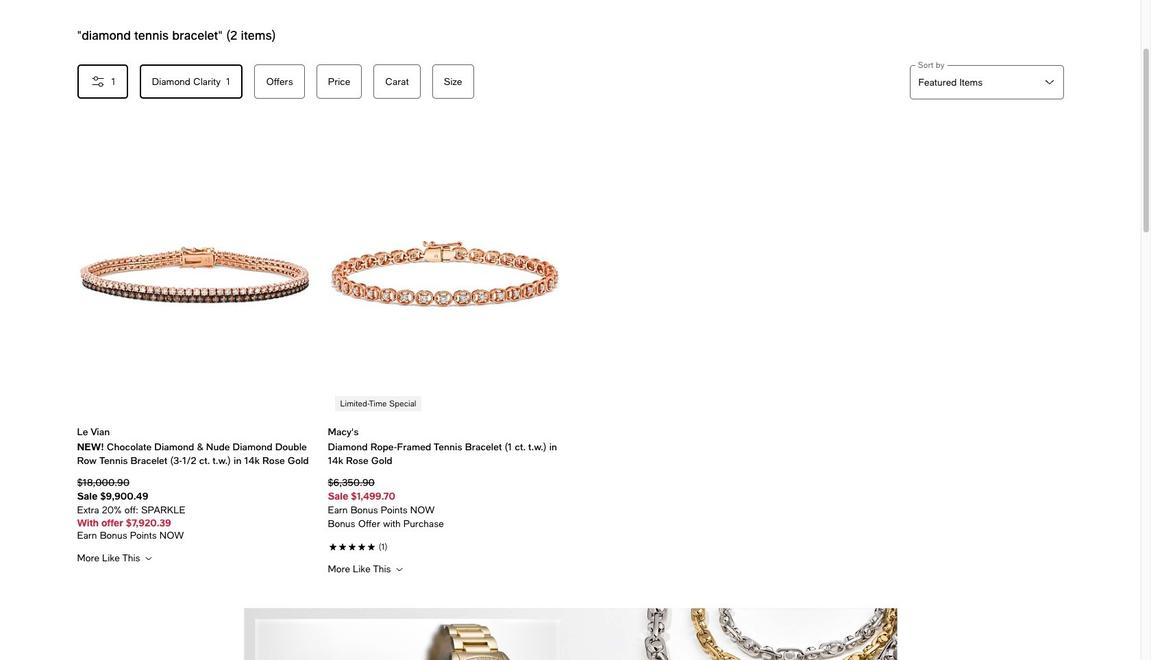 Task type: describe. For each thing, give the bounding box(es) containing it.
extra 20% off: sparkle. extra 20% off qualifying items, code: sparkle. image
[[77, 503, 312, 517]]

5 out of 5 rating with 1 reviews image
[[328, 539, 562, 553]]

0 vertical spatial earn bonus points now. checkout as a star rewards member to earn. image
[[328, 503, 562, 517]]

chocolate diamond & nude diamond double row tennis bracelet (3-1/2 ct. t.w.) in 14k rose gold group
[[77, 132, 312, 564]]



Task type: locate. For each thing, give the bounding box(es) containing it.
earn bonus points now. checkout as a star rewards member to earn. image
[[328, 503, 562, 517], [77, 529, 312, 542]]

status
[[77, 27, 276, 42]]

diamond rope-framed tennis bracelet (1 ct. t.w.) in 14k rose gold group
[[328, 132, 562, 575]]

earn bonus points now. checkout as a star rewards member to earn. image down extra 20% off: sparkle. extra 20% off qualifying items, code: sparkle. image
[[77, 529, 312, 542]]

bonus offer with purchase. $39.99 diamond earrings with a macy's purchase. image
[[328, 517, 562, 531]]

0 horizontal spatial earn bonus points now. checkout as a star rewards member to earn. image
[[77, 529, 312, 542]]

1 vertical spatial earn bonus points now. checkout as a star rewards member to earn. image
[[77, 529, 312, 542]]

advertisement element
[[143, 608, 998, 660]]

earn bonus points now. checkout as a star rewards member to earn. image up the 5 out of 5 rating with 1 reviews image
[[328, 503, 562, 517]]

1 horizontal spatial earn bonus points now. checkout as a star rewards member to earn. image
[[328, 503, 562, 517]]



Task type: vqa. For each thing, say whether or not it's contained in the screenshot.
Search text box
no



